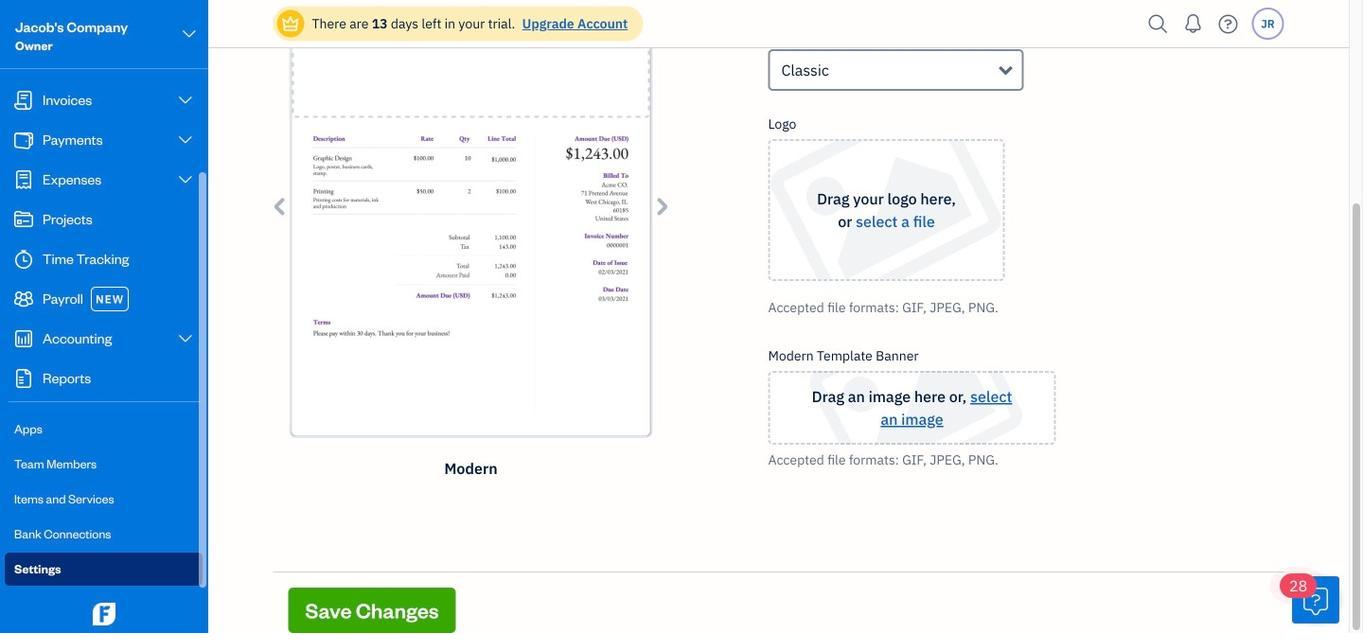 Task type: locate. For each thing, give the bounding box(es) containing it.
search image
[[1143, 10, 1173, 38]]

chevron large down image
[[180, 23, 198, 45], [177, 172, 194, 187]]

chevron large down image for chart "image"
[[177, 331, 194, 346]]

crown image
[[281, 14, 301, 34]]

report image
[[12, 369, 35, 388]]

estimates image
[[5, 51, 43, 76]]

0 vertical spatial chevron large down image
[[177, 93, 194, 108]]

invoice image
[[12, 91, 35, 110]]

2 vertical spatial chevron large down image
[[177, 331, 194, 346]]

project image
[[12, 210, 35, 229]]

expense image
[[12, 170, 35, 189]]

timer image
[[12, 250, 35, 269]]

None field
[[768, 49, 1024, 91]]

0 vertical spatial chevron large down image
[[180, 23, 198, 45]]

3 chevron large down image from the top
[[177, 331, 194, 346]]

1 chevron large down image from the top
[[177, 93, 194, 108]]

2 chevron large down image from the top
[[177, 133, 194, 148]]

next image
[[649, 194, 674, 219]]

chevron large down image
[[177, 93, 194, 108], [177, 133, 194, 148], [177, 331, 194, 346]]

notifications image
[[1178, 5, 1208, 43]]

1 vertical spatial chevron large down image
[[177, 133, 194, 148]]



Task type: describe. For each thing, give the bounding box(es) containing it.
freshbooks image
[[89, 603, 119, 626]]

chart image
[[12, 329, 35, 348]]

chevron large down image for invoice "icon"
[[177, 93, 194, 108]]

payment image
[[12, 131, 35, 150]]

team image
[[12, 290, 35, 309]]

1 vertical spatial chevron large down image
[[177, 172, 194, 187]]

main element
[[0, 0, 270, 633]]

go to help image
[[1213, 10, 1243, 38]]

chevron large down image for payment image
[[177, 133, 194, 148]]

previous image
[[268, 194, 293, 219]]



Task type: vqa. For each thing, say whether or not it's contained in the screenshot.
the leftmost All
no



